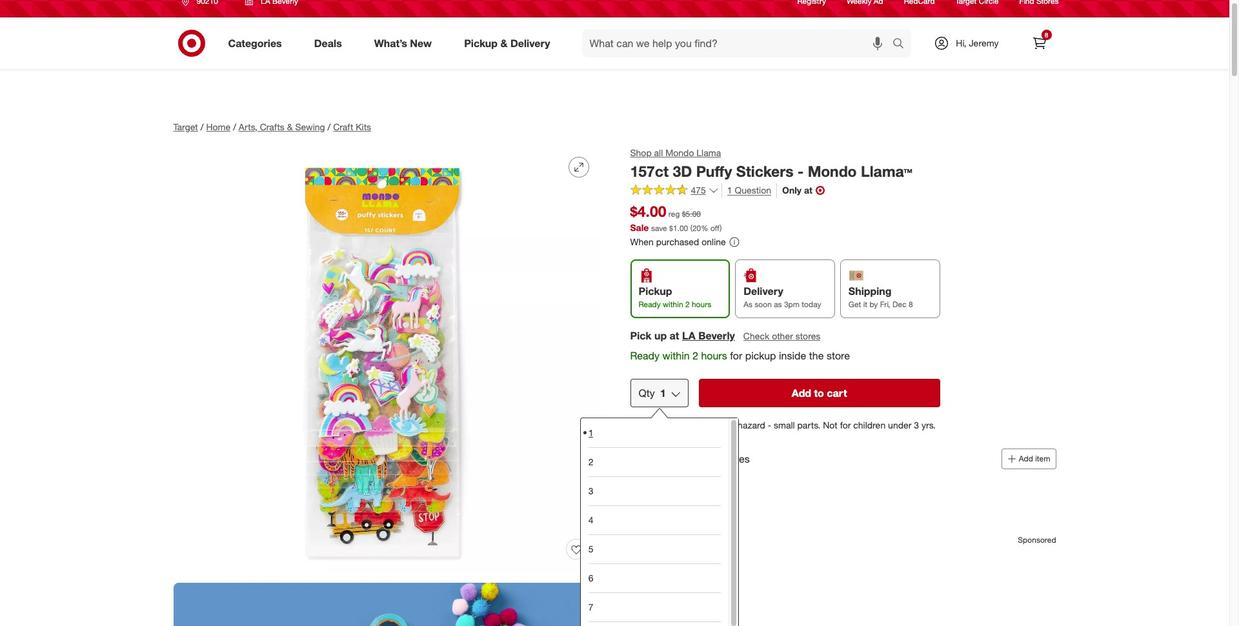Task type: locate. For each thing, give the bounding box(es) containing it.
0 horizontal spatial pickup
[[464, 37, 498, 49]]

for left pickup
[[730, 350, 743, 362]]

157ct
[[630, 162, 669, 180]]

1 vertical spatial add
[[1019, 454, 1034, 464]]

0 vertical spatial at
[[804, 185, 813, 196]]

0 vertical spatial 8
[[1045, 31, 1049, 39]]

pickup for &
[[464, 37, 498, 49]]

1 horizontal spatial 2
[[686, 300, 690, 309]]

llama
[[697, 147, 721, 158]]

search
[[887, 38, 918, 51]]

1
[[728, 184, 733, 195], [660, 387, 666, 400], [589, 427, 594, 438]]

/ left the craft
[[328, 121, 331, 132]]

0 vertical spatial hours
[[692, 300, 712, 309]]

as
[[744, 300, 753, 309]]

3 / from the left
[[328, 121, 331, 132]]

1 vertical spatial within
[[663, 350, 690, 362]]

475 link
[[630, 183, 719, 199]]

off
[[711, 224, 720, 233]]

hours down beverly
[[701, 350, 727, 362]]

6
[[589, 573, 594, 584]]

la beverly button
[[682, 329, 735, 344]]

1 vertical spatial ready
[[630, 350, 660, 362]]

image gallery element
[[173, 147, 599, 626]]

as
[[774, 300, 782, 309]]

8 right jeremy
[[1045, 31, 1049, 39]]

0 horizontal spatial /
[[201, 121, 204, 132]]

0 vertical spatial for
[[730, 350, 743, 362]]

$4.00 reg $5.00 sale save $ 1.00 ( 20 % off )
[[630, 202, 722, 233]]

hours up the la beverly button
[[692, 300, 712, 309]]

target / home / arts, crafts & sewing / craft kits
[[173, 121, 371, 132]]

157ct 3d puffy stickers - mondo llama&#8482;, 1 of 6 image
[[173, 147, 599, 573]]

pickup up up
[[639, 285, 672, 298]]

- up only at
[[798, 162, 804, 180]]

at
[[804, 185, 813, 196], [670, 330, 679, 342]]

2 horizontal spatial /
[[328, 121, 331, 132]]

1 for 1 question
[[728, 184, 733, 195]]

0 vertical spatial &
[[501, 37, 508, 49]]

1 vertical spatial 1
[[660, 387, 666, 400]]

0 vertical spatial ready
[[639, 300, 661, 309]]

1 / from the left
[[201, 121, 204, 132]]

1 horizontal spatial 8
[[1045, 31, 1049, 39]]

1 horizontal spatial &
[[501, 37, 508, 49]]

fri,
[[880, 300, 891, 309]]

2 horizontal spatial for
[[840, 420, 851, 431]]

1 vertical spatial -
[[768, 420, 772, 431]]

warning: choking hazard - small parts. not for children under 3 yrs.
[[656, 420, 936, 431]]

pickup & delivery
[[464, 37, 550, 49]]

jeremy
[[969, 37, 999, 48]]

search button
[[887, 29, 918, 60]]

0 horizontal spatial -
[[768, 420, 772, 431]]

0 horizontal spatial delivery
[[511, 37, 550, 49]]

1 link
[[589, 419, 721, 448]]

0 horizontal spatial for
[[692, 452, 705, 465]]

(
[[691, 224, 693, 233]]

0 vertical spatial pickup
[[464, 37, 498, 49]]

within inside "pickup ready within 2 hours"
[[663, 300, 683, 309]]

1 vertical spatial for
[[840, 420, 851, 431]]

0 vertical spatial delivery
[[511, 37, 550, 49]]

new
[[410, 37, 432, 49]]

add left to
[[792, 387, 812, 400]]

2 up 4
[[589, 457, 594, 468]]

ready up pick
[[639, 300, 661, 309]]

0 horizontal spatial mondo
[[666, 147, 694, 158]]

6 link
[[589, 564, 721, 593]]

2 vertical spatial 2
[[589, 457, 594, 468]]

1 horizontal spatial 3
[[914, 420, 919, 431]]

1 horizontal spatial -
[[798, 162, 804, 180]]

5 link
[[589, 535, 721, 564]]

7 link
[[589, 593, 721, 622]]

3 up 4
[[589, 486, 594, 497]]

0 vertical spatial -
[[798, 162, 804, 180]]

8 right dec
[[909, 300, 913, 309]]

hours inside "pickup ready within 2 hours"
[[692, 300, 712, 309]]

reg
[[669, 209, 680, 219]]

pickup ready within 2 hours
[[639, 285, 712, 309]]

shipping
[[849, 285, 892, 298]]

0 vertical spatial 2
[[686, 300, 690, 309]]

under
[[888, 420, 912, 431]]

475
[[691, 185, 706, 196]]

2 horizontal spatial 1
[[728, 184, 733, 195]]

ready
[[639, 300, 661, 309], [630, 350, 660, 362]]

craft kits link
[[333, 121, 371, 132]]

0 vertical spatial within
[[663, 300, 683, 309]]

1 horizontal spatial pickup
[[639, 285, 672, 298]]

what's new link
[[363, 29, 448, 57]]

choking
[[704, 420, 736, 431]]

at right only
[[804, 185, 813, 196]]

pickup
[[464, 37, 498, 49], [639, 285, 672, 298]]

ready down pick
[[630, 350, 660, 362]]

within down pick up at la beverly
[[663, 350, 690, 362]]

-
[[798, 162, 804, 180], [768, 420, 772, 431]]

1 horizontal spatial mondo
[[808, 162, 857, 180]]

children
[[854, 420, 886, 431]]

1 horizontal spatial at
[[804, 185, 813, 196]]

only
[[783, 185, 802, 196]]

delivery
[[511, 37, 550, 49], [744, 285, 784, 298]]

20
[[693, 224, 701, 233]]

1 vertical spatial 8
[[909, 300, 913, 309]]

ready within 2 hours for pickup inside the store
[[630, 350, 850, 362]]

1 vertical spatial delivery
[[744, 285, 784, 298]]

1.00
[[673, 224, 688, 233]]

1 vertical spatial 2
[[693, 350, 699, 362]]

0 horizontal spatial at
[[670, 330, 679, 342]]

deals
[[314, 37, 342, 49]]

get
[[849, 300, 861, 309]]

for
[[730, 350, 743, 362], [840, 420, 851, 431], [692, 452, 705, 465]]

at right up
[[670, 330, 679, 342]]

shipping get it by fri, dec 8
[[849, 285, 913, 309]]

add to cart button
[[699, 379, 940, 408]]

3 left yrs.
[[914, 420, 919, 431]]

/ left home
[[201, 121, 204, 132]]

2 / from the left
[[233, 121, 236, 132]]

pickup right 'new'
[[464, 37, 498, 49]]

add left item
[[1019, 454, 1034, 464]]

7
[[589, 602, 594, 613]]

add inside button
[[1019, 454, 1034, 464]]

2 up la
[[686, 300, 690, 309]]

target
[[173, 121, 198, 132]]

parts.
[[798, 420, 821, 431]]

shop
[[630, 147, 652, 158]]

what's
[[374, 37, 407, 49]]

- left small
[[768, 420, 772, 431]]

0 horizontal spatial &
[[287, 121, 293, 132]]

sale
[[630, 222, 649, 233]]

hi, jeremy
[[956, 37, 999, 48]]

arts, crafts & sewing link
[[239, 121, 325, 132]]

eligible
[[656, 452, 689, 465]]

add
[[792, 387, 812, 400], [1019, 454, 1034, 464]]

1 horizontal spatial add
[[1019, 454, 1034, 464]]

/
[[201, 121, 204, 132], [233, 121, 236, 132], [328, 121, 331, 132]]

check other stores
[[744, 331, 821, 342]]

within up pick up at la beverly
[[663, 300, 683, 309]]

1 vertical spatial 3
[[589, 486, 594, 497]]

pickup & delivery link
[[453, 29, 567, 57]]

1 vertical spatial at
[[670, 330, 679, 342]]

mondo up "3d"
[[666, 147, 694, 158]]

the
[[809, 350, 824, 362]]

save
[[652, 224, 667, 233]]

mondo up only at
[[808, 162, 857, 180]]

1 horizontal spatial delivery
[[744, 285, 784, 298]]

1 vertical spatial pickup
[[639, 285, 672, 298]]

0 vertical spatial add
[[792, 387, 812, 400]]

eligible for registries
[[656, 452, 750, 465]]

0 vertical spatial 1
[[728, 184, 733, 195]]

for right not
[[840, 420, 851, 431]]

0 horizontal spatial 8
[[909, 300, 913, 309]]

2 down la
[[693, 350, 699, 362]]

0 horizontal spatial 1
[[589, 427, 594, 438]]

categories
[[228, 37, 282, 49]]

1 horizontal spatial /
[[233, 121, 236, 132]]

/ left arts,
[[233, 121, 236, 132]]

for right eligible
[[692, 452, 705, 465]]

0 horizontal spatial 3
[[589, 486, 594, 497]]

0 horizontal spatial add
[[792, 387, 812, 400]]

pickup for ready
[[639, 285, 672, 298]]

pickup inside "pickup ready within 2 hours"
[[639, 285, 672, 298]]

2 vertical spatial 1
[[589, 427, 594, 438]]

add inside 'button'
[[792, 387, 812, 400]]

- inside shop all mondo llama 157ct 3d puffy stickers - mondo llama™
[[798, 162, 804, 180]]

delivery inside pickup & delivery link
[[511, 37, 550, 49]]

when purchased online
[[630, 237, 726, 248]]



Task type: describe. For each thing, give the bounding box(es) containing it.
stores
[[796, 331, 821, 342]]

other
[[772, 331, 793, 342]]

online
[[702, 237, 726, 248]]

beverly
[[699, 330, 735, 342]]

2 link
[[589, 448, 721, 477]]

today
[[802, 300, 822, 309]]

8 inside shipping get it by fri, dec 8
[[909, 300, 913, 309]]

home
[[206, 121, 231, 132]]

)
[[720, 224, 722, 233]]

delivery as soon as 3pm today
[[744, 285, 822, 309]]

shop all mondo llama 157ct 3d puffy stickers - mondo llama™
[[630, 147, 913, 180]]

target link
[[173, 121, 198, 132]]

stickers
[[737, 162, 794, 180]]

hi,
[[956, 37, 967, 48]]

1 question link
[[722, 183, 772, 198]]

sewing
[[295, 121, 325, 132]]

2 inside "pickup ready within 2 hours"
[[686, 300, 690, 309]]

purchased
[[656, 237, 699, 248]]

4 link
[[589, 506, 721, 535]]

4
[[589, 515, 594, 526]]

add to cart
[[792, 387, 847, 400]]

by
[[870, 300, 878, 309]]

cart
[[827, 387, 847, 400]]

categories link
[[217, 29, 298, 57]]

deals link
[[303, 29, 358, 57]]

to
[[814, 387, 824, 400]]

1 vertical spatial mondo
[[808, 162, 857, 180]]

%
[[701, 224, 709, 233]]

arts,
[[239, 121, 258, 132]]

0 horizontal spatial 2
[[589, 457, 594, 468]]

not
[[823, 420, 838, 431]]

item
[[1036, 454, 1051, 464]]

1 horizontal spatial for
[[730, 350, 743, 362]]

5
[[589, 544, 594, 555]]

inside
[[779, 350, 807, 362]]

check
[[744, 331, 770, 342]]

pickup
[[746, 350, 776, 362]]

puffy
[[696, 162, 732, 180]]

1 for 1 2 3 4 5 6 7
[[589, 427, 594, 438]]

3pm
[[784, 300, 800, 309]]

add item button
[[1002, 449, 1057, 470]]

all
[[654, 147, 663, 158]]

sponsored
[[1018, 535, 1057, 545]]

1 horizontal spatial 1
[[660, 387, 666, 400]]

add for add item
[[1019, 454, 1034, 464]]

1 vertical spatial &
[[287, 121, 293, 132]]

when
[[630, 237, 654, 248]]

pick up at la beverly
[[630, 330, 735, 342]]

only at
[[783, 185, 813, 196]]

question
[[735, 184, 772, 195]]

0 vertical spatial 3
[[914, 420, 919, 431]]

soon
[[755, 300, 772, 309]]

2 vertical spatial for
[[692, 452, 705, 465]]

1 2 3 4 5 6 7
[[589, 427, 594, 613]]

$
[[670, 224, 673, 233]]

qty
[[639, 387, 655, 400]]

qty 1
[[639, 387, 666, 400]]

kits
[[356, 121, 371, 132]]

what's new
[[374, 37, 432, 49]]

& inside pickup & delivery link
[[501, 37, 508, 49]]

hazard
[[738, 420, 766, 431]]

warning:
[[656, 420, 701, 431]]

pick
[[630, 330, 652, 342]]

0 vertical spatial mondo
[[666, 147, 694, 158]]

up
[[655, 330, 667, 342]]

craft
[[333, 121, 353, 132]]

it
[[864, 300, 868, 309]]

delivery inside delivery as soon as 3pm today
[[744, 285, 784, 298]]

3 link
[[589, 477, 721, 506]]

1 question
[[728, 184, 772, 195]]

3d
[[673, 162, 692, 180]]

2 horizontal spatial 2
[[693, 350, 699, 362]]

home link
[[206, 121, 231, 132]]

store
[[827, 350, 850, 362]]

What can we help you find? suggestions appear below search field
[[582, 29, 896, 57]]

1 vertical spatial hours
[[701, 350, 727, 362]]

ready inside "pickup ready within 2 hours"
[[639, 300, 661, 309]]

add for add to cart
[[792, 387, 812, 400]]

la
[[682, 330, 696, 342]]

registries
[[708, 452, 750, 465]]

small
[[774, 420, 795, 431]]

$4.00
[[630, 202, 667, 220]]

$5.00
[[682, 209, 701, 219]]

dec
[[893, 300, 907, 309]]



Task type: vqa. For each thing, say whether or not it's contained in the screenshot.
18" Artificial Mini Christmas Tree with Glittered Tips Green/Gold - Wondershop™'s ¬
no



